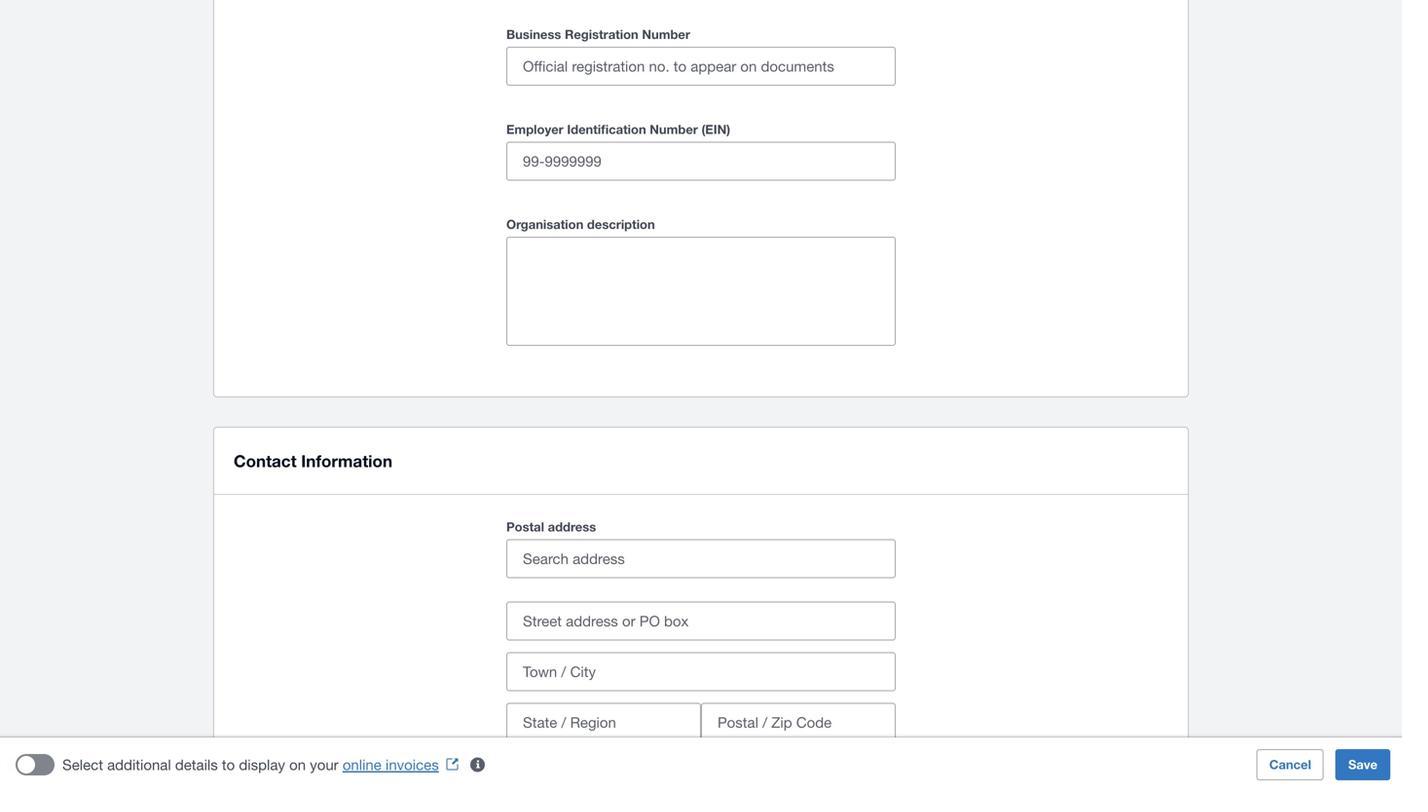 Task type: describe. For each thing, give the bounding box(es) containing it.
display
[[239, 756, 285, 773]]

online
[[343, 756, 382, 773]]

postal address
[[507, 519, 596, 534]]

number for registration
[[642, 27, 691, 42]]

State / Region text field
[[508, 704, 700, 741]]

address
[[548, 519, 596, 534]]

employer
[[507, 122, 564, 137]]

contact information
[[234, 451, 393, 471]]

your
[[310, 756, 339, 773]]

to
[[222, 756, 235, 773]]

online invoices link
[[343, 756, 466, 773]]

identification
[[567, 122, 647, 137]]

organisation
[[507, 217, 584, 232]]

number for identification
[[650, 122, 698, 137]]

Employer Identification Number (EIN) text field
[[508, 143, 895, 180]]

select
[[62, 756, 103, 773]]

Street address or PO box text field
[[508, 603, 895, 640]]



Task type: vqa. For each thing, say whether or not it's contained in the screenshot.
ON
yes



Task type: locate. For each thing, give the bounding box(es) containing it.
postal
[[507, 519, 545, 534]]

save button
[[1336, 749, 1391, 780]]

number up business registration number text field at the top of page
[[642, 27, 691, 42]]

additional information image
[[459, 745, 498, 784]]

1 vertical spatial number
[[650, 122, 698, 137]]

invoices
[[386, 756, 439, 773]]

cancel button
[[1257, 749, 1325, 780]]

select additional details to display on your online invoices
[[62, 756, 439, 773]]

Business Registration Number text field
[[508, 48, 895, 85]]

organisation description
[[507, 217, 655, 232]]

Postal / Zip Code text field
[[702, 704, 895, 741]]

business
[[507, 27, 562, 42]]

details
[[175, 756, 218, 773]]

additional
[[107, 756, 171, 773]]

number
[[642, 27, 691, 42], [650, 122, 698, 137]]

contact
[[234, 451, 297, 471]]

Search address field
[[508, 540, 895, 577]]

cancel
[[1270, 757, 1312, 772]]

employer identification number (ein)
[[507, 122, 731, 137]]

business registration number
[[507, 27, 691, 42]]

Town / City text field
[[508, 653, 895, 690]]

save
[[1349, 757, 1378, 772]]

on
[[289, 756, 306, 773]]

(ein)
[[702, 122, 731, 137]]

number up employer identification number (ein) text box
[[650, 122, 698, 137]]

0 vertical spatial number
[[642, 27, 691, 42]]

Organisation description text field
[[508, 238, 895, 345]]

information
[[301, 451, 393, 471]]

description
[[587, 217, 655, 232]]

registration
[[565, 27, 639, 42]]



